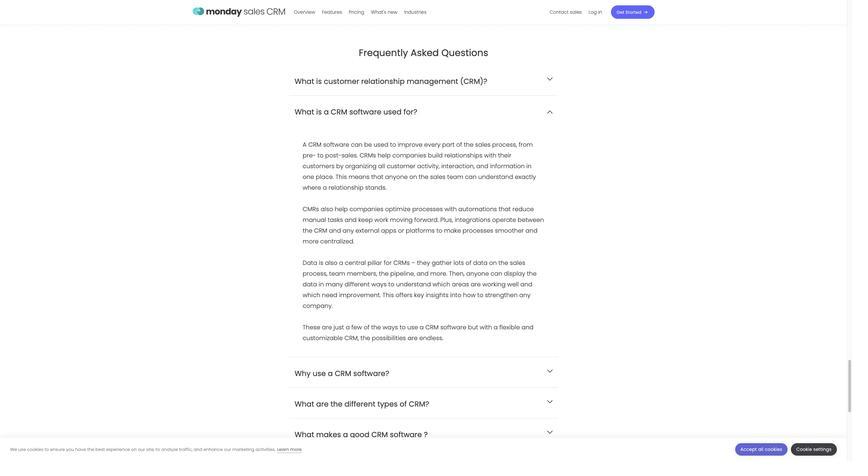 Task type: locate. For each thing, give the bounding box(es) containing it.
relationship down means
[[329, 183, 364, 192]]

help up tasks
[[335, 205, 348, 213]]

automations
[[459, 205, 497, 213]]

0 horizontal spatial use
[[18, 446, 26, 453]]

the down 'activity,'
[[419, 172, 429, 181]]

relationship inside a crm software can be used to improve every part of the sales process, from pre- to post-sales. crms help companies  build relationships with their customers by organizing all customer activity, interaction, and information in one place. this means that anyone on the sales team can understand exactly where a relationship stands.
[[329, 183, 364, 192]]

good
[[350, 429, 370, 440]]

sales up display
[[510, 258, 525, 267]]

to
[[390, 140, 396, 149], [318, 151, 324, 159], [437, 226, 443, 235], [388, 280, 395, 288], [477, 291, 484, 299], [400, 323, 406, 331], [45, 446, 49, 453], [156, 446, 160, 453]]

crms up the pipeline,
[[394, 258, 410, 267]]

cookie settings
[[797, 446, 832, 453]]

crms inside data is also a central pillar for crms – they gather lots of data on the sales process, team members, the pipeline, and more. then, anyone can display the data in many different ways to understand which areas are working well and which need improvement. this offers key insights into how to strengthen any company.
[[394, 258, 410, 267]]

software left but on the right of the page
[[440, 323, 467, 331]]

0 horizontal spatial process,
[[303, 269, 328, 278]]

is inside data is also a central pillar for crms – they gather lots of data on the sales process, team members, the pipeline, and more. then, anyone can display the data in many different ways to understand which areas are working well and which need improvement. this offers key insights into how to strengthen any company.
[[319, 258, 323, 267]]

are
[[471, 280, 481, 288], [322, 323, 332, 331], [408, 334, 418, 342], [316, 399, 329, 409]]

marketing
[[232, 446, 254, 453]]

1 horizontal spatial any
[[519, 291, 531, 299]]

0 horizontal spatial any
[[343, 226, 354, 235]]

process, up their
[[492, 140, 517, 149]]

relationship
[[361, 76, 405, 86], [329, 183, 364, 192]]

software up be
[[349, 107, 382, 117]]

cookies right accept at the bottom right of the page
[[765, 446, 783, 453]]

0 horizontal spatial this
[[336, 172, 347, 181]]

0 vertical spatial use
[[407, 323, 418, 331]]

1 vertical spatial more
[[290, 446, 302, 453]]

2 vertical spatial on
[[131, 446, 137, 453]]

activity,
[[417, 162, 440, 170]]

on right experience at the bottom of page
[[131, 446, 137, 453]]

2 vertical spatial ﻿what
[[295, 429, 314, 440]]

1 horizontal spatial help
[[378, 151, 391, 159]]

on down "improve" at top
[[410, 172, 417, 181]]

the up possibilities
[[371, 323, 381, 331]]

activities.
[[256, 446, 276, 453]]

1 horizontal spatial data
[[473, 258, 488, 267]]

use inside dropdown button
[[313, 368, 326, 379]]

﻿what up learn more link
[[295, 429, 314, 440]]

the right the crm,
[[361, 334, 370, 342]]

dialog containing we use cookies to ensure you have the best experience on our site, to analyze traffic, and enhance our marketing activities.
[[0, 438, 847, 461]]

can up working
[[491, 269, 502, 278]]

with left their
[[484, 151, 497, 159]]

1 horizontal spatial companies
[[392, 151, 426, 159]]

in left many
[[319, 280, 324, 288]]

0 vertical spatial understand
[[478, 172, 513, 181]]

any up centralized. at the left bottom of page
[[343, 226, 354, 235]]

also inside data is also a central pillar for crms – they gather lots of data on the sales process, team members, the pipeline, and more. then, anyone can display the data in many different ways to understand which areas are working well and which need improvement. this offers key insights into how to strengthen any company.
[[325, 258, 338, 267]]

relationship down "frequently"
[[361, 76, 405, 86]]

to left the ensure
[[45, 446, 49, 453]]

1 horizontal spatial more
[[303, 237, 319, 245]]

2 horizontal spatial in
[[598, 9, 602, 15]]

process, inside a crm software can be used to improve every part of the sales process, from pre- to post-sales. crms help companies  build relationships with their customers by organizing all customer activity, interaction, and information in one place. this means that anyone on the sales team can understand exactly where a relationship stands.
[[492, 140, 517, 149]]

and inside these are just a few of the ways to use a crm software but with a flexible and customizable crm, the possibilities are endless.
[[522, 323, 534, 331]]

in up exactly
[[527, 162, 532, 170]]

of right few
[[364, 323, 370, 331]]

used inside a crm software can be used to improve every part of the sales process, from pre- to post-sales. crms help companies  build relationships with their customers by organizing all customer activity, interaction, and information in one place. this means that anyone on the sales team can understand exactly where a relationship stands.
[[374, 140, 389, 149]]

the inside cmrs also help companies optimize processes with automations that reduce manual tasks and keep work moving forward. plus, integrations operate between the crm and any external apps or platforms to make processes smoother and more centralized.
[[303, 226, 312, 235]]

team inside data is also a central pillar for crms – they gather lots of data on the sales process, team members, the pipeline, and more. then, anyone can display the data in many different ways to understand which areas are working well and which need improvement. this offers key insights into how to strengthen any company.
[[329, 269, 345, 278]]

and left keep
[[345, 215, 357, 224]]

0 horizontal spatial crms
[[360, 151, 376, 159]]

by
[[336, 162, 344, 170]]

1 vertical spatial can
[[465, 172, 477, 181]]

contact sales button
[[546, 7, 585, 17]]

2 vertical spatial is
[[319, 258, 323, 267]]

help inside cmrs also help companies optimize processes with automations that reduce manual tasks and keep work moving forward. plus, integrations operate between the crm and any external apps or platforms to make processes smoother and more centralized.
[[335, 205, 348, 213]]

to inside cmrs also help companies optimize processes with automations that reduce manual tasks and keep work moving forward. plus, integrations operate between the crm and any external apps or platforms to make processes smoother and more centralized.
[[437, 226, 443, 235]]

can left be
[[351, 140, 363, 149]]

company.
[[303, 301, 333, 310]]

0 horizontal spatial help
[[335, 205, 348, 213]]

crm inside cmrs also help companies optimize processes with automations that reduce manual tasks and keep work moving forward. plus, integrations operate between the crm and any external apps or platforms to make processes smoother and more centralized.
[[314, 226, 327, 235]]

these
[[303, 323, 320, 331]]

data is also a central pillar for crms – they gather lots of data on the sales process, team members, the pipeline, and more. then, anyone can display the data in many different ways to understand which areas are working well and which need improvement. this offers key insights into how to strengthen any company.
[[303, 258, 537, 310]]

with inside a crm software can be used to improve every part of the sales process, from pre- to post-sales. crms help companies  build relationships with their customers by organizing all customer activity, interaction, and information in one place. this means that anyone on the sales team can understand exactly where a relationship stands.
[[484, 151, 497, 159]]

1 vertical spatial with
[[445, 205, 457, 213]]

0 horizontal spatial companies
[[350, 205, 384, 213]]

use right ﻿why
[[313, 368, 326, 379]]

the
[[464, 140, 474, 149], [419, 172, 429, 181], [303, 226, 312, 235], [499, 258, 508, 267], [379, 269, 389, 278], [527, 269, 537, 278], [371, 323, 381, 331], [361, 334, 370, 342], [331, 399, 343, 409], [87, 446, 94, 453]]

2 vertical spatial use
[[18, 446, 26, 453]]

that inside a crm software can be used to improve every part of the sales process, from pre- to post-sales. crms help companies  build relationships with their customers by organizing all customer activity, interaction, and information in one place. this means that anyone on the sales team can understand exactly where a relationship stands.
[[371, 172, 384, 181]]

strengthen
[[485, 291, 518, 299]]

0 vertical spatial any
[[343, 226, 354, 235]]

log
[[589, 9, 597, 15]]

and
[[476, 162, 488, 170], [345, 215, 357, 224], [329, 226, 341, 235], [526, 226, 538, 235], [417, 269, 429, 278], [521, 280, 533, 288], [522, 323, 534, 331], [194, 446, 202, 453]]

that up "stands."
[[371, 172, 384, 181]]

different
[[345, 280, 370, 288], [345, 399, 376, 409]]

customer inside dropdown button
[[324, 76, 359, 86]]

then,
[[449, 269, 465, 278]]

of right part
[[456, 140, 462, 149]]

post-
[[325, 151, 342, 159]]

2 ﻿what from the top
[[295, 399, 314, 409]]

which up company.
[[303, 291, 320, 299]]

understand
[[478, 172, 513, 181], [396, 280, 431, 288]]

team down interaction,
[[447, 172, 463, 181]]

0 horizontal spatial processes
[[412, 205, 443, 213]]

crm
[[331, 107, 347, 117], [308, 140, 322, 149], [314, 226, 327, 235], [426, 323, 439, 331], [335, 368, 351, 379], [372, 429, 388, 440]]

0 horizontal spatial anyone
[[385, 172, 408, 181]]

0 horizontal spatial cookies
[[27, 446, 43, 453]]

processes up forward.
[[412, 205, 443, 213]]

1 vertical spatial is
[[316, 107, 322, 117]]

operate
[[492, 215, 516, 224]]

of right 'types'
[[400, 399, 407, 409]]

1 vertical spatial all
[[758, 446, 764, 453]]

part
[[442, 140, 455, 149]]

2 horizontal spatial can
[[491, 269, 502, 278]]

1 vertical spatial used
[[374, 140, 389, 149]]

ways down the members,
[[371, 280, 387, 288]]

also up tasks
[[321, 205, 333, 213]]

process, down the data
[[303, 269, 328, 278]]

relationship inside dropdown button
[[361, 76, 405, 86]]

this inside data is also a central pillar for crms – they gather lots of data on the sales process, team members, the pipeline, and more. then, anyone can display the data in many different ways to understand which areas are working well and which need improvement. this offers key insights into how to strengthen any company.
[[383, 291, 394, 299]]

use
[[407, 323, 418, 331], [313, 368, 326, 379], [18, 446, 26, 453]]

possibilities
[[372, 334, 406, 342]]

more right the learn
[[290, 446, 302, 453]]

the down manual
[[303, 226, 312, 235]]

can down interaction,
[[465, 172, 477, 181]]

0 vertical spatial more
[[303, 237, 319, 245]]

2 vertical spatial with
[[480, 323, 492, 331]]

apps
[[381, 226, 397, 235]]

dialog
[[0, 438, 847, 461]]

0 vertical spatial team
[[447, 172, 463, 181]]

1 horizontal spatial that
[[499, 205, 511, 213]]

cookies right we
[[27, 446, 43, 453]]

0 vertical spatial this
[[336, 172, 347, 181]]

0 horizontal spatial team
[[329, 269, 345, 278]]

2 vertical spatial in
[[319, 280, 324, 288]]

1 vertical spatial which
[[303, 291, 320, 299]]

3 ﻿what from the top
[[295, 429, 314, 440]]

0 vertical spatial can
[[351, 140, 363, 149]]

used inside dropdown button
[[384, 107, 402, 117]]

used right be
[[374, 140, 389, 149]]

of inside these are just a few of the ways to use a crm software but with a flexible and customizable crm, the possibilities are endless.
[[364, 323, 370, 331]]

1 horizontal spatial this
[[383, 291, 394, 299]]

0 vertical spatial data
[[473, 258, 488, 267]]

on up working
[[489, 258, 497, 267]]

software
[[349, 107, 382, 117], [323, 140, 349, 149], [440, 323, 467, 331], [390, 429, 422, 440]]

1 horizontal spatial processes
[[463, 226, 493, 235]]

0 vertical spatial on
[[410, 172, 417, 181]]

started
[[626, 9, 642, 15]]

that up 'operate'
[[499, 205, 511, 213]]

1 vertical spatial on
[[489, 258, 497, 267]]

–
[[412, 258, 416, 267]]

1 vertical spatial also
[[325, 258, 338, 267]]

sales right contact
[[570, 9, 582, 15]]

0 vertical spatial with
[[484, 151, 497, 159]]

offers
[[396, 291, 413, 299]]

a inside dropdown button
[[343, 429, 348, 440]]

and down tasks
[[329, 226, 341, 235]]

can inside data is also a central pillar for crms – they gather lots of data on the sales process, team members, the pipeline, and more. then, anyone can display the data in many different ways to understand which areas are working well and which need improvement. this offers key insights into how to strengthen any company.
[[491, 269, 502, 278]]

means
[[349, 172, 370, 181]]

0 horizontal spatial customer
[[324, 76, 359, 86]]

﻿what for ﻿what are the different types of crm?
[[295, 399, 314, 409]]

1 vertical spatial ﻿what
[[295, 399, 314, 409]]

in inside list
[[598, 9, 602, 15]]

1 horizontal spatial cookies
[[765, 446, 783, 453]]

0 horizontal spatial understand
[[396, 280, 431, 288]]

companies down "improve" at top
[[392, 151, 426, 159]]

and right well at the right of page
[[521, 280, 533, 288]]

1 vertical spatial anyone
[[466, 269, 489, 278]]

to up the customers
[[318, 151, 324, 159]]

0 horizontal spatial data
[[303, 280, 317, 288]]

management
[[407, 76, 458, 86]]

more inside dialog
[[290, 446, 302, 453]]

and down the relationships at the right of page
[[476, 162, 488, 170]]

team
[[447, 172, 463, 181], [329, 269, 345, 278]]

1 vertical spatial team
[[329, 269, 345, 278]]

different up the improvement. at left bottom
[[345, 280, 370, 288]]

more.
[[430, 269, 448, 278]]

this left offers in the left of the page
[[383, 291, 394, 299]]

ways up possibilities
[[383, 323, 398, 331]]

anyone inside a crm software can be used to improve every part of the sales process, from pre- to post-sales. crms help companies  build relationships with their customers by organizing all customer activity, interaction, and information in one place. this means that anyone on the sales team can understand exactly where a relationship stands.
[[385, 172, 408, 181]]

of inside a crm software can be used to improve every part of the sales process, from pre- to post-sales. crms help companies  build relationships with their customers by organizing all customer activity, interaction, and information in one place. this means that anyone on the sales team can understand exactly where a relationship stands.
[[456, 140, 462, 149]]

is inside what is customer relationship management (crm)? dropdown button
[[316, 76, 322, 86]]

0 vertical spatial crms
[[360, 151, 376, 159]]

any right strengthen
[[519, 291, 531, 299]]

0 vertical spatial ﻿what
[[295, 107, 314, 117]]

cookies inside button
[[765, 446, 783, 453]]

0 vertical spatial help
[[378, 151, 391, 159]]

areas
[[452, 280, 469, 288]]

1 horizontal spatial understand
[[478, 172, 513, 181]]

1 horizontal spatial team
[[447, 172, 463, 181]]

﻿what inside dropdown button
[[295, 107, 314, 117]]

0 vertical spatial different
[[345, 280, 370, 288]]

1 vertical spatial that
[[499, 205, 511, 213]]

on inside a crm software can be used to improve every part of the sales process, from pre- to post-sales. crms help companies  build relationships with their customers by organizing all customer activity, interaction, and information in one place. this means that anyone on the sales team can understand exactly where a relationship stands.
[[410, 172, 417, 181]]

1 vertical spatial ways
[[383, 323, 398, 331]]

of right lots
[[466, 258, 472, 267]]

more inside cmrs also help companies optimize processes with automations that reduce manual tasks and keep work moving forward. plus, integrations operate between the crm and any external apps or platforms to make processes smoother and more centralized.
[[303, 237, 319, 245]]

0 vertical spatial all
[[378, 162, 385, 170]]

crm,
[[345, 334, 359, 342]]

help up "stands."
[[378, 151, 391, 159]]

understand up key
[[396, 280, 431, 288]]

of
[[456, 140, 462, 149], [466, 258, 472, 267], [364, 323, 370, 331], [400, 399, 407, 409]]

software inside these are just a few of the ways to use a crm software but with a flexible and customizable crm, the possibilities are endless.
[[440, 323, 467, 331]]

data right lots
[[473, 258, 488, 267]]

monday.com crm and sales image
[[193, 4, 285, 18]]

0 vertical spatial processes
[[412, 205, 443, 213]]

1 vertical spatial data
[[303, 280, 317, 288]]

region
[[303, 139, 545, 343]]

1 horizontal spatial all
[[758, 446, 764, 453]]

0 vertical spatial customer
[[324, 76, 359, 86]]

improve
[[398, 140, 423, 149]]

and right flexible
[[522, 323, 534, 331]]

crms down be
[[360, 151, 376, 159]]

the up display
[[499, 258, 508, 267]]

centralized.
[[320, 237, 355, 245]]

companies inside cmrs also help companies optimize processes with automations that reduce manual tasks and keep work moving forward. plus, integrations operate between the crm and any external apps or platforms to make processes smoother and more centralized.
[[350, 205, 384, 213]]

a
[[324, 107, 329, 117], [323, 183, 327, 192], [339, 258, 343, 267], [346, 323, 350, 331], [420, 323, 424, 331], [494, 323, 498, 331], [328, 368, 333, 379], [343, 429, 348, 440]]

different left 'types'
[[345, 399, 376, 409]]

2 horizontal spatial on
[[489, 258, 497, 267]]

0 vertical spatial relationship
[[361, 76, 405, 86]]

sales.
[[342, 151, 358, 159]]

are inside dropdown button
[[316, 399, 329, 409]]

0 horizontal spatial that
[[371, 172, 384, 181]]

use right we
[[18, 446, 26, 453]]

1 vertical spatial companies
[[350, 205, 384, 213]]

team up many
[[329, 269, 345, 278]]

software up post-
[[323, 140, 349, 149]]

to up possibilities
[[400, 323, 406, 331]]

all inside button
[[758, 446, 764, 453]]

1 vertical spatial any
[[519, 291, 531, 299]]

0 vertical spatial in
[[598, 9, 602, 15]]

0 horizontal spatial in
[[319, 280, 324, 288]]

into
[[450, 291, 462, 299]]

and right traffic,
[[194, 446, 202, 453]]

between
[[518, 215, 544, 224]]

﻿what down what
[[295, 107, 314, 117]]

contact
[[550, 9, 569, 15]]

all right accept at the bottom right of the page
[[758, 446, 764, 453]]

platforms
[[406, 226, 435, 235]]

crms inside a crm software can be used to improve every part of the sales process, from pre- to post-sales. crms help companies  build relationships with their customers by organizing all customer activity, interaction, and information in one place. this means that anyone on the sales team can understand exactly where a relationship stands.
[[360, 151, 376, 159]]

the left best
[[87, 446, 94, 453]]

ensure
[[50, 446, 65, 453]]

this down by
[[336, 172, 347, 181]]

all right organizing
[[378, 162, 385, 170]]

cookies
[[27, 446, 43, 453], [765, 446, 783, 453]]

data down the data
[[303, 280, 317, 288]]

with right but on the right of the page
[[480, 323, 492, 331]]

what's
[[371, 9, 387, 15]]

analyze
[[161, 446, 178, 453]]

accept all cookies
[[741, 446, 783, 453]]

﻿what are the different types of crm?
[[295, 399, 429, 409]]

1 ﻿what from the top
[[295, 107, 314, 117]]

0 vertical spatial anyone
[[385, 172, 408, 181]]

2 our from the left
[[224, 446, 231, 453]]

1 vertical spatial relationship
[[329, 183, 364, 192]]

0 vertical spatial is
[[316, 76, 322, 86]]

which down more.
[[433, 280, 450, 288]]

1 our from the left
[[138, 446, 145, 453]]

use down key
[[407, 323, 418, 331]]

software left ?
[[390, 429, 422, 440]]

with up plus,
[[445, 205, 457, 213]]

can
[[351, 140, 363, 149], [465, 172, 477, 181], [491, 269, 502, 278]]

more
[[303, 237, 319, 245], [290, 446, 302, 453]]

understand down information
[[478, 172, 513, 181]]

with
[[484, 151, 497, 159], [445, 205, 457, 213], [480, 323, 492, 331]]

forward.
[[414, 215, 439, 224]]

1 horizontal spatial use
[[313, 368, 326, 379]]

of inside data is also a central pillar for crms – they gather lots of data on the sales process, team members, the pipeline, and more. then, anyone can display the data in many different ways to understand which areas are working well and which need improvement. this offers key insights into how to strengthen any company.
[[466, 258, 472, 267]]

1 horizontal spatial customer
[[387, 162, 416, 170]]

0 vertical spatial process,
[[492, 140, 517, 149]]

anyone up "stands."
[[385, 172, 408, 181]]

pillar
[[368, 258, 382, 267]]

are up how
[[471, 280, 481, 288]]

0 horizontal spatial our
[[138, 446, 145, 453]]

﻿what down ﻿why
[[295, 399, 314, 409]]

are up 'makes'
[[316, 399, 329, 409]]

our left site,
[[138, 446, 145, 453]]

1 horizontal spatial crms
[[394, 258, 410, 267]]

0 vertical spatial used
[[384, 107, 402, 117]]

also inside cmrs also help companies optimize processes with automations that reduce manual tasks and keep work moving forward. plus, integrations operate between the crm and any external apps or platforms to make processes smoother and more centralized.
[[321, 205, 333, 213]]

0 horizontal spatial on
[[131, 446, 137, 453]]

integrations
[[455, 215, 491, 224]]

﻿what for ﻿what makes a good crm software ?
[[295, 429, 314, 440]]

get
[[617, 9, 625, 15]]

1 vertical spatial this
[[383, 291, 394, 299]]

and inside a crm software can be used to improve every part of the sales process, from pre- to post-sales. crms help companies  build relationships with their customers by organizing all customer activity, interaction, and information in one place. this means that anyone on the sales team can understand exactly where a relationship stands.
[[476, 162, 488, 170]]

in inside a crm software can be used to improve every part of the sales process, from pre- to post-sales. crms help companies  build relationships with their customers by organizing all customer activity, interaction, and information in one place. this means that anyone on the sales team can understand exactly where a relationship stands.
[[527, 162, 532, 170]]

region containing a crm software can be used to improve every part of the sales process, from pre- to post-sales. crms help companies  build relationships with their customers by organizing all customer activity, interaction, and information in one place. this means that anyone on the sales team can understand exactly where a relationship stands.
[[303, 139, 545, 343]]

1 vertical spatial process,
[[303, 269, 328, 278]]

customer inside a crm software can be used to improve every part of the sales process, from pre- to post-sales. crms help companies  build relationships with their customers by organizing all customer activity, interaction, and information in one place. this means that anyone on the sales team can understand exactly where a relationship stands.
[[387, 162, 416, 170]]

1 horizontal spatial in
[[527, 162, 532, 170]]

processes down integrations
[[463, 226, 493, 235]]

asked
[[411, 46, 439, 59]]

use inside these are just a few of the ways to use a crm software but with a flexible and customizable crm, the possibilities are endless.
[[407, 323, 418, 331]]

is for ﻿what
[[316, 107, 322, 117]]

0 vertical spatial that
[[371, 172, 384, 181]]

stands.
[[365, 183, 387, 192]]

processes
[[412, 205, 443, 213], [463, 226, 493, 235]]

any inside cmrs also help companies optimize processes with automations that reduce manual tasks and keep work moving forward. plus, integrations operate between the crm and any external apps or platforms to make processes smoother and more centralized.
[[343, 226, 354, 235]]

0 vertical spatial also
[[321, 205, 333, 213]]

1 vertical spatial help
[[335, 205, 348, 213]]

list
[[546, 0, 606, 24]]

used
[[384, 107, 402, 117], [374, 140, 389, 149]]

1 vertical spatial understand
[[396, 280, 431, 288]]

what is customer relationship management (crm)?
[[295, 76, 487, 86]]

1 vertical spatial customer
[[387, 162, 416, 170]]

software?
[[353, 368, 389, 379]]

every
[[424, 140, 441, 149]]

1 horizontal spatial our
[[224, 446, 231, 453]]

also right the data
[[325, 258, 338, 267]]

1 vertical spatial different
[[345, 399, 376, 409]]

used left for?
[[384, 107, 402, 117]]

the down ﻿why use a crm software?
[[331, 399, 343, 409]]

to down the pipeline,
[[388, 280, 395, 288]]

1 horizontal spatial anyone
[[466, 269, 489, 278]]

more up the data
[[303, 237, 319, 245]]

in right log at the top of the page
[[598, 9, 602, 15]]

2 horizontal spatial use
[[407, 323, 418, 331]]

1 vertical spatial use
[[313, 368, 326, 379]]

list containing contact sales
[[546, 0, 606, 24]]

software inside dropdown button
[[349, 107, 382, 117]]

to down plus,
[[437, 226, 443, 235]]

cookies for all
[[765, 446, 783, 453]]

1 vertical spatial in
[[527, 162, 532, 170]]

industries link
[[401, 7, 430, 17]]

crm inside a crm software can be used to improve every part of the sales process, from pre- to post-sales. crms help companies  build relationships with their customers by organizing all customer activity, interaction, and information in one place. this means that anyone on the sales team can understand exactly where a relationship stands.
[[308, 140, 322, 149]]

sales inside "button"
[[570, 9, 582, 15]]

0 vertical spatial ways
[[371, 280, 387, 288]]

data
[[303, 258, 317, 267]]

overview link
[[291, 7, 319, 17]]

anyone up working
[[466, 269, 489, 278]]

our right enhance on the bottom left
[[224, 446, 231, 453]]

is inside ﻿what is a crm software used for? dropdown button
[[316, 107, 322, 117]]

are inside data is also a central pillar for crms – they gather lots of data on the sales process, team members, the pipeline, and more. then, anyone can display the data in many different ways to understand which areas are working well and which need improvement. this offers key insights into how to strengthen any company.
[[471, 280, 481, 288]]



Task type: vqa. For each thing, say whether or not it's contained in the screenshot.
"any" within the (a) You will provide terms of service and privacy policy for the App you list on the monday.com Marketplace. Your terms of service and privacy policy must comply with applicable laws and regulations, and be consistent with the terms and conditions of these Terms. You are aware and agree that monday.com does not and will not have any responsibility or liability related to your or your App Users' compliance or non-compliance under your terms of service or privacy policy.
no



Task type: describe. For each thing, give the bounding box(es) containing it.
sales inside data is also a central pillar for crms – they gather lots of data on the sales process, team members, the pipeline, and more. then, anyone can display the data in many different ways to understand which areas are working well and which need improvement. this offers key insights into how to strengthen any company.
[[510, 258, 525, 267]]

insights
[[426, 291, 449, 299]]

place.
[[316, 172, 334, 181]]

0 horizontal spatial can
[[351, 140, 363, 149]]

pre-
[[303, 151, 316, 159]]

with inside cmrs also help companies optimize processes with automations that reduce manual tasks and keep work moving forward. plus, integrations operate between the crm and any external apps or platforms to make processes smoother and more centralized.
[[445, 205, 457, 213]]

on inside data is also a central pillar for crms – they gather lots of data on the sales process, team members, the pipeline, and more. then, anyone can display the data in many different ways to understand which areas are working well and which need improvement. this offers key insights into how to strengthen any company.
[[489, 258, 497, 267]]

this inside a crm software can be used to improve every part of the sales process, from pre- to post-sales. crms help companies  build relationships with their customers by organizing all customer activity, interaction, and information in one place. this means that anyone on the sales team can understand exactly where a relationship stands.
[[336, 172, 347, 181]]

or
[[398, 226, 404, 235]]

﻿what for ﻿what is a crm software used for?
[[295, 107, 314, 117]]

flexible
[[500, 323, 520, 331]]

makes
[[316, 429, 341, 440]]

make
[[444, 226, 461, 235]]

process, inside data is also a central pillar for crms – they gather lots of data on the sales process, team members, the pipeline, and more. then, anyone can display the data in many different ways to understand which areas are working well and which need improvement. this offers key insights into how to strengthen any company.
[[303, 269, 328, 278]]

1 vertical spatial processes
[[463, 226, 493, 235]]

key
[[414, 291, 424, 299]]

cookie settings button
[[791, 443, 837, 456]]

moving
[[390, 215, 413, 224]]

reduce
[[513, 205, 534, 213]]

sales up the relationships at the right of page
[[475, 140, 491, 149]]

build
[[428, 151, 443, 159]]

sales down 'activity,'
[[430, 172, 446, 181]]

used for for?
[[384, 107, 402, 117]]

accept
[[741, 446, 757, 453]]

display
[[504, 269, 525, 278]]

relationships
[[445, 151, 483, 159]]

understand inside a crm software can be used to improve every part of the sales process, from pre- to post-sales. crms help companies  build relationships with their customers by organizing all customer activity, interaction, and information in one place. this means that anyone on the sales team can understand exactly where a relationship stands.
[[478, 172, 513, 181]]

crm?
[[409, 399, 429, 409]]

﻿what is a crm software used for?
[[295, 107, 417, 117]]

a
[[303, 140, 307, 149]]

understand inside data is also a central pillar for crms – they gather lots of data on the sales process, team members, the pipeline, and more. then, anyone can display the data in many different ways to understand which areas are working well and which need improvement. this offers key insights into how to strengthen any company.
[[396, 280, 431, 288]]

use for we use cookies to ensure you have the best experience on our site, to analyze traffic, and enhance our marketing activities. learn more
[[18, 446, 26, 453]]

be
[[364, 140, 372, 149]]

keep
[[358, 215, 373, 224]]

what
[[295, 76, 314, 86]]

enhance
[[204, 446, 223, 453]]

﻿why use a crm software? button
[[289, 357, 558, 387]]

endless.
[[419, 334, 444, 342]]

just
[[334, 323, 344, 331]]

is for data
[[319, 258, 323, 267]]

plus,
[[440, 215, 453, 224]]

any inside data is also a central pillar for crms – they gather lots of data on the sales process, team members, the pipeline, and more. then, anyone can display the data in many different ways to understand which areas are working well and which need improvement. this offers key insights into how to strengthen any company.
[[519, 291, 531, 299]]

help inside a crm software can be used to improve every part of the sales process, from pre- to post-sales. crms help companies  build relationships with their customers by organizing all customer activity, interaction, and information in one place. this means that anyone on the sales team can understand exactly where a relationship stands.
[[378, 151, 391, 159]]

the down for
[[379, 269, 389, 278]]

lots
[[454, 258, 464, 267]]

the up the relationships at the right of page
[[464, 140, 474, 149]]

the inside dropdown button
[[331, 399, 343, 409]]

to right how
[[477, 291, 484, 299]]

cookies for use
[[27, 446, 43, 453]]

is for what
[[316, 76, 322, 86]]

to right site,
[[156, 446, 160, 453]]

to left "improve" at top
[[390, 140, 396, 149]]

what's new link
[[368, 7, 401, 17]]

settings
[[814, 446, 832, 453]]

you
[[66, 446, 74, 453]]

features link
[[319, 7, 346, 17]]

anyone inside data is also a central pillar for crms – they gather lots of data on the sales process, team members, the pipeline, and more. then, anyone can display the data in many different ways to understand which areas are working well and which need improvement. this offers key insights into how to strengthen any company.
[[466, 269, 489, 278]]

where
[[303, 183, 321, 192]]

frequently
[[359, 46, 408, 59]]

and down the they
[[417, 269, 429, 278]]

crm inside these are just a few of the ways to use a crm software but with a flexible and customizable crm, the possibilities are endless.
[[426, 323, 439, 331]]

a inside a crm software can be used to improve every part of the sales process, from pre- to post-sales. crms help companies  build relationships with their customers by organizing all customer activity, interaction, and information in one place. this means that anyone on the sales team can understand exactly where a relationship stands.
[[323, 183, 327, 192]]

they
[[417, 258, 430, 267]]

features
[[322, 9, 342, 15]]

interaction,
[[441, 162, 475, 170]]

from
[[519, 140, 533, 149]]

that inside cmrs also help companies optimize processes with automations that reduce manual tasks and keep work moving forward. plus, integrations operate between the crm and any external apps or platforms to make processes smoother and more centralized.
[[499, 205, 511, 213]]

manual
[[303, 215, 326, 224]]

﻿what is a crm software used for? button
[[289, 96, 558, 126]]

need
[[322, 291, 338, 299]]

a crm software can be used to improve every part of the sales process, from pre- to post-sales. crms help companies  build relationships with their customers by organizing all customer activity, interaction, and information in one place. this means that anyone on the sales team can understand exactly where a relationship stands.
[[303, 140, 536, 192]]

have
[[75, 446, 86, 453]]

?
[[424, 429, 428, 440]]

new
[[388, 9, 398, 15]]

use for ﻿why use a crm software?
[[313, 368, 326, 379]]

team inside a crm software can be used to improve every part of the sales process, from pre- to post-sales. crms help companies  build relationships with their customers by organizing all customer activity, interaction, and information in one place. this means that anyone on the sales team can understand exactly where a relationship stands.
[[447, 172, 463, 181]]

customers
[[303, 162, 335, 170]]

﻿what makes a good crm software ? button
[[289, 418, 558, 449]]

all inside a crm software can be used to improve every part of the sales process, from pre- to post-sales. crms help companies  build relationships with their customers by organizing all customer activity, interaction, and information in one place. this means that anyone on the sales team can understand exactly where a relationship stands.
[[378, 162, 385, 170]]

we
[[10, 446, 17, 453]]

companies inside a crm software can be used to improve every part of the sales process, from pre- to post-sales. crms help companies  build relationships with their customers by organizing all customer activity, interaction, and information in one place. this means that anyone on the sales team can understand exactly where a relationship stands.
[[392, 151, 426, 159]]

learn more link
[[277, 446, 302, 453]]

different inside dropdown button
[[345, 399, 376, 409]]

are left endless.
[[408, 334, 418, 342]]

ways inside these are just a few of the ways to use a crm software but with a flexible and customizable crm, the possibilities are endless.
[[383, 323, 398, 331]]

external
[[356, 226, 380, 235]]

few
[[352, 323, 362, 331]]

best
[[95, 446, 105, 453]]

log in link
[[585, 7, 606, 17]]

to inside these are just a few of the ways to use a crm software but with a flexible and customizable crm, the possibilities are endless.
[[400, 323, 406, 331]]

these are just a few of the ways to use a crm software but with a flexible and customizable crm, the possibilities are endless.
[[303, 323, 534, 342]]

software inside a crm software can be used to improve every part of the sales process, from pre- to post-sales. crms help companies  build relationships with their customers by organizing all customer activity, interaction, and information in one place. this means that anyone on the sales team can understand exactly where a relationship stands.
[[323, 140, 349, 149]]

are up customizable
[[322, 323, 332, 331]]

contact sales
[[550, 9, 582, 15]]

log in
[[589, 9, 602, 15]]

0 vertical spatial which
[[433, 280, 450, 288]]

get started button
[[611, 5, 655, 19]]

in inside data is also a central pillar for crms – they gather lots of data on the sales process, team members, the pipeline, and more. then, anyone can display the data in many different ways to understand which areas are working well and which need improvement. this offers key insights into how to strengthen any company.
[[319, 280, 324, 288]]

used for to
[[374, 140, 389, 149]]

customizable
[[303, 334, 343, 342]]

improvement.
[[339, 291, 381, 299]]

a inside data is also a central pillar for crms – they gather lots of data on the sales process, team members, the pipeline, and more. then, anyone can display the data in many different ways to understand which areas are working well and which need improvement. this offers key insights into how to strengthen any company.
[[339, 258, 343, 267]]

exactly
[[515, 172, 536, 181]]

pricing
[[349, 9, 364, 15]]

working
[[483, 280, 506, 288]]

work
[[375, 215, 388, 224]]

different inside data is also a central pillar for crms – they gather lots of data on the sales process, team members, the pipeline, and more. then, anyone can display the data in many different ways to understand which areas are working well and which need improvement. this offers key insights into how to strengthen any company.
[[345, 280, 370, 288]]

1 horizontal spatial can
[[465, 172, 477, 181]]

traffic,
[[179, 446, 192, 453]]

of inside dropdown button
[[400, 399, 407, 409]]

and down between
[[526, 226, 538, 235]]

ways inside data is also a central pillar for crms – they gather lots of data on the sales process, team members, the pipeline, and more. then, anyone can display the data in many different ways to understand which areas are working well and which need improvement. this offers key insights into how to strengthen any company.
[[371, 280, 387, 288]]

industries
[[404, 9, 427, 15]]

the right display
[[527, 269, 537, 278]]

﻿why use a crm software?
[[295, 368, 389, 379]]

information
[[490, 162, 525, 170]]

software inside dropdown button
[[390, 429, 422, 440]]

﻿what are the different types of crm? button
[[289, 388, 558, 418]]

get started
[[617, 9, 642, 15]]

with inside these are just a few of the ways to use a crm software but with a flexible and customizable crm, the possibilities are endless.
[[480, 323, 492, 331]]

learn
[[277, 446, 289, 453]]

overview
[[294, 9, 315, 15]]

many
[[326, 280, 343, 288]]

smoother
[[495, 226, 524, 235]]

gather
[[432, 258, 452, 267]]

0 horizontal spatial which
[[303, 291, 320, 299]]

frequently asked questions
[[359, 46, 488, 59]]

﻿why
[[295, 368, 311, 379]]

organizing
[[345, 162, 377, 170]]

main element
[[291, 0, 655, 24]]

crm inside dropdown button
[[372, 429, 388, 440]]



